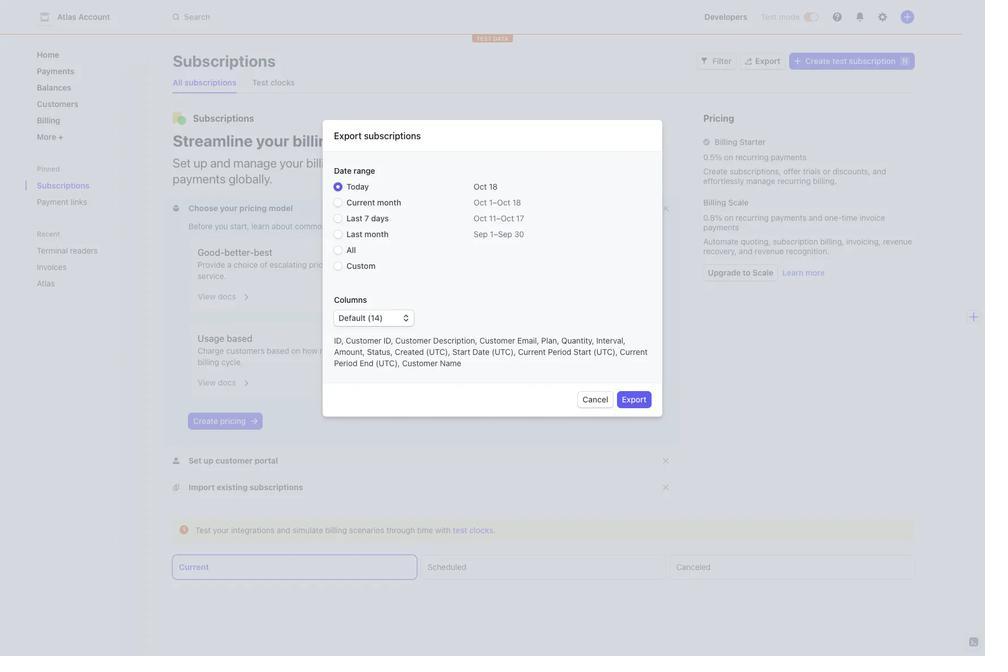 Task type: describe. For each thing, give the bounding box(es) containing it.
oct 18
[[474, 182, 498, 191]]

test clocks link
[[248, 75, 300, 91]]

(utc), down status,
[[376, 358, 400, 368]]

0 horizontal spatial 18
[[489, 182, 498, 191]]

customer up created
[[396, 336, 431, 345]]

view for good-better-best
[[198, 292, 216, 301]]

(utc), down other
[[426, 347, 451, 357]]

11
[[489, 213, 497, 223]]

filter
[[713, 56, 732, 66]]

month for current month
[[377, 198, 401, 207]]

recovery,
[[704, 246, 737, 256]]

payments up automate
[[704, 223, 740, 232]]

current button
[[173, 556, 417, 580]]

1 of from the left
[[260, 260, 268, 270]]

billing right simulate
[[326, 526, 347, 535]]

scheduled
[[428, 563, 467, 572]]

accept
[[558, 156, 595, 171]]

a inside good-better-best provide a choice of escalating prices, based on tier of service.
[[227, 260, 232, 270]]

tier
[[372, 260, 384, 270]]

1 horizontal spatial revenue
[[755, 246, 785, 256]]

more inside streamline your billing workflows set up and manage your billing operations to capture more revenue and accept recurring payments globally.
[[458, 156, 486, 171]]

1 horizontal spatial more
[[806, 268, 826, 278]]

interval,
[[597, 336, 626, 345]]

billing scale 0.8% on recurring payments and one-time invoice payments automate quoting, subscription billing, invoicing, revenue recovery, and revenue recognition.
[[704, 198, 913, 256]]

balances link
[[32, 78, 141, 97]]

atlas link
[[32, 274, 125, 293]]

test for test clocks
[[252, 78, 269, 87]]

view docs for usage
[[198, 378, 236, 388]]

effortlessly
[[704, 176, 745, 186]]

recurring left 7
[[329, 222, 362, 231]]

last 7 days
[[347, 213, 389, 223]]

developers link
[[700, 8, 752, 26]]

they
[[342, 346, 358, 356]]

best
[[254, 248, 273, 258]]

pinned navigation links element
[[32, 164, 141, 211]]

discounts,
[[833, 167, 871, 176]]

1 vertical spatial based
[[227, 334, 253, 344]]

cancel
[[583, 395, 609, 404]]

pinned
[[37, 165, 60, 173]]

1 start from the left
[[453, 347, 471, 357]]

more button
[[32, 127, 141, 146]]

clocks inside test clocks link
[[271, 78, 295, 87]]

date range
[[334, 166, 375, 175]]

oct 11 – oct 17
[[474, 213, 525, 223]]

common
[[295, 222, 327, 231]]

0 vertical spatial export button
[[741, 53, 786, 69]]

2 vertical spatial test
[[195, 526, 211, 535]]

links
[[71, 197, 87, 207]]

to inside other pricing model see products and prices guidance to help shape your pricing model.
[[557, 346, 564, 356]]

recurring up "subscriptions,"
[[736, 152, 769, 162]]

2 sep from the left
[[498, 229, 513, 239]]

your for integrations
[[213, 526, 229, 535]]

payments inside streamline your billing workflows set up and manage your billing operations to capture more revenue and accept recurring payments globally.
[[173, 172, 226, 186]]

invoices
[[37, 262, 67, 272]]

oct up oct 11 – oct 17
[[498, 198, 511, 207]]

upgrade
[[708, 268, 741, 278]]

shape
[[584, 346, 606, 356]]

good-
[[198, 248, 225, 258]]

before you start, learn about common recurring pricing models.
[[189, 222, 421, 231]]

subscriptions for all subscriptions
[[185, 78, 237, 87]]

cancel button
[[579, 392, 613, 408]]

models.
[[392, 222, 421, 231]]

or
[[824, 167, 831, 176]]

billing for billing
[[37, 116, 60, 125]]

and inside 0.5% on recurring payments create subscriptions, offer trials or discounts, and effortlessly manage recurring billing.
[[873, 167, 887, 176]]

scheduled button
[[422, 556, 666, 580]]

prices,
[[309, 260, 334, 270]]

(utc), left guidance
[[492, 347, 516, 357]]

choose
[[189, 203, 218, 213]]

create inside 0.5% on recurring payments create subscriptions, offer trials or discounts, and effortlessly manage recurring billing.
[[704, 167, 728, 176]]

17
[[517, 213, 525, 223]]

1 horizontal spatial period
[[548, 347, 572, 357]]

and inside other pricing model see products and prices guidance to help shape your pricing model.
[[481, 346, 494, 356]]

canceled
[[677, 563, 711, 572]]

start,
[[230, 222, 249, 231]]

subscription inside billing scale 0.8% on recurring payments and one-time invoice payments automate quoting, subscription billing, invoicing, revenue recovery, and revenue recognition.
[[774, 237, 819, 246]]

1 vertical spatial 18
[[513, 198, 522, 207]]

automate
[[704, 237, 739, 246]]

on inside 0.5% on recurring payments create subscriptions, offer trials or discounts, and effortlessly manage recurring billing.
[[725, 152, 734, 162]]

integrations
[[231, 526, 275, 535]]

trials
[[804, 167, 822, 176]]

30
[[515, 229, 525, 239]]

amount,
[[334, 347, 365, 357]]

last for last month
[[347, 229, 363, 239]]

about
[[272, 222, 293, 231]]

payments up recognition.
[[772, 213, 807, 223]]

view for other pricing model
[[430, 378, 448, 388]]

pricing inside dropdown button
[[240, 203, 267, 213]]

terminal readers link
[[32, 241, 125, 260]]

billing up date range
[[293, 131, 338, 150]]

recurring inside billing scale 0.8% on recurring payments and one-time invoice payments automate quoting, subscription billing, invoicing, revenue recovery, and revenue recognition.
[[736, 213, 769, 223]]

name
[[440, 358, 462, 368]]

time for through
[[418, 526, 433, 535]]

created
[[395, 347, 424, 357]]

invoice
[[860, 213, 886, 223]]

streamline
[[173, 131, 253, 150]]

current month
[[347, 198, 401, 207]]

billing left range
[[306, 156, 338, 171]]

tab list containing all subscriptions
[[168, 73, 915, 93]]

0 horizontal spatial export
[[334, 131, 362, 141]]

your inside other pricing model see products and prices guidance to help shape your pricing model.
[[608, 346, 625, 356]]

subscriptions,
[[730, 167, 782, 176]]

terminal
[[37, 246, 68, 256]]

your for billing
[[256, 131, 289, 150]]

view docs button for usage
[[191, 371, 250, 391]]

view for usage based
[[198, 378, 216, 388]]

on inside good-better-best provide a choice of escalating prices, based on tier of service.
[[361, 260, 370, 270]]

(utc), down the interval,
[[594, 347, 618, 357]]

atlas for atlas account
[[57, 12, 76, 22]]

1 vertical spatial subscriptions
[[193, 113, 254, 124]]

svg image for filter
[[702, 58, 709, 65]]

use
[[361, 346, 374, 356]]

quantity,
[[562, 336, 595, 345]]

revenue inside streamline your billing workflows set up and manage your billing operations to capture more revenue and accept recurring payments globally.
[[489, 156, 532, 171]]

customer up prices
[[480, 336, 516, 345]]

payments link
[[32, 62, 141, 80]]

filter button
[[697, 53, 737, 69]]

all subscriptions
[[173, 78, 237, 87]]

2 of from the left
[[386, 260, 394, 270]]

globally.
[[229, 172, 273, 186]]

subscriptions inside pinned element
[[37, 181, 90, 190]]

docs for pricing
[[450, 378, 468, 388]]

columns
[[334, 295, 367, 305]]

description,
[[434, 336, 478, 345]]

0.5% on recurring payments create subscriptions, offer trials or discounts, and effortlessly manage recurring billing.
[[704, 152, 887, 186]]

usage based charge customers based on how much they use in a billing cycle.
[[198, 334, 389, 367]]

products
[[446, 346, 479, 356]]

time for one-
[[842, 213, 858, 223]]

billing inside usage based charge customers based on how much they use in a billing cycle.
[[198, 358, 219, 367]]

more
[[37, 132, 58, 142]]

model inside dropdown button
[[269, 203, 293, 213]]

simulate
[[293, 526, 323, 535]]

scale inside billing scale 0.8% on recurring payments and one-time invoice payments automate quoting, subscription billing, invoicing, revenue recovery, and revenue recognition.
[[729, 198, 749, 207]]

learn
[[252, 222, 270, 231]]

docs for better-
[[218, 292, 236, 301]]

manage inside streamline your billing workflows set up and manage your billing operations to capture more revenue and accept recurring payments globally.
[[234, 156, 277, 171]]

usage
[[198, 334, 225, 344]]

invoices link
[[32, 258, 125, 277]]

1 id, from the left
[[334, 336, 344, 345]]

learn more link
[[783, 267, 826, 279]]

0 vertical spatial export
[[756, 56, 781, 66]]

billing for billing scale 0.8% on recurring payments and one-time invoice payments automate quoting, subscription billing, invoicing, revenue recovery, and revenue recognition.
[[704, 198, 727, 207]]

oct left 17
[[501, 213, 514, 223]]

svg image
[[173, 205, 180, 212]]

in
[[376, 346, 382, 356]]

account
[[79, 12, 110, 22]]



Task type: vqa. For each thing, say whether or not it's contained in the screenshot.
top Create
yes



Task type: locate. For each thing, give the bounding box(es) containing it.
1 horizontal spatial to
[[557, 346, 564, 356]]

oct for 1
[[474, 198, 487, 207]]

0 horizontal spatial all
[[173, 78, 183, 87]]

1 vertical spatial test
[[252, 78, 269, 87]]

manage inside 0.5% on recurring payments create subscriptions, offer trials or discounts, and effortlessly manage recurring billing.
[[747, 176, 776, 186]]

atlas inside button
[[57, 12, 76, 22]]

test mode
[[762, 12, 801, 22]]

pricing
[[704, 113, 735, 124]]

1 vertical spatial clocks
[[470, 526, 494, 535]]

2 horizontal spatial revenue
[[884, 237, 913, 246]]

better-
[[225, 248, 254, 258]]

learn more
[[783, 268, 826, 278]]

0 horizontal spatial subscription
[[774, 237, 819, 246]]

invoicing,
[[847, 237, 882, 246]]

0 vertical spatial to
[[401, 156, 412, 171]]

1 horizontal spatial subscriptions
[[364, 131, 421, 141]]

escalating
[[270, 260, 307, 270]]

1 horizontal spatial svg image
[[702, 58, 709, 65]]

days
[[371, 213, 389, 223]]

export
[[756, 56, 781, 66], [334, 131, 362, 141], [622, 395, 647, 404]]

0 horizontal spatial manage
[[234, 156, 277, 171]]

billing inside billing scale 0.8% on recurring payments and one-time invoice payments automate quoting, subscription billing, invoicing, revenue recovery, and revenue recognition.
[[704, 198, 727, 207]]

0 vertical spatial manage
[[234, 156, 277, 171]]

view down service.
[[198, 292, 216, 301]]

all inside 'tab list'
[[173, 78, 183, 87]]

svg image for create pricing
[[251, 418, 258, 425]]

test for test mode
[[762, 12, 777, 22]]

model up prices
[[488, 334, 514, 344]]

billing
[[293, 131, 338, 150], [306, 156, 338, 171], [198, 358, 219, 367], [326, 526, 347, 535]]

1 vertical spatial model
[[488, 334, 514, 344]]

1 horizontal spatial create
[[704, 167, 728, 176]]

1 vertical spatial subscription
[[774, 237, 819, 246]]

payments
[[37, 66, 74, 76]]

18 up the oct 1 – oct 18
[[489, 182, 498, 191]]

billing up 0.8%
[[704, 198, 727, 207]]

0 horizontal spatial period
[[334, 358, 358, 368]]

recent element
[[25, 241, 150, 293]]

1 vertical spatial test
[[453, 526, 468, 535]]

create for create test subscription
[[806, 56, 831, 66]]

recurring inside streamline your billing workflows set up and manage your billing operations to capture more revenue and accept recurring payments globally.
[[598, 156, 646, 171]]

month down the days
[[365, 229, 389, 239]]

atlas account
[[57, 12, 110, 22]]

on right 0.8%
[[725, 213, 734, 223]]

and left prices
[[481, 346, 494, 356]]

status,
[[367, 347, 393, 357]]

0 vertical spatial test
[[833, 56, 848, 66]]

0 horizontal spatial start
[[453, 347, 471, 357]]

and left 'accept'
[[535, 156, 555, 171]]

1 down 11
[[490, 229, 494, 239]]

on inside usage based charge customers based on how much they use in a billing cycle.
[[292, 346, 301, 356]]

current
[[347, 198, 375, 207], [518, 347, 546, 357], [620, 347, 648, 357], [179, 563, 209, 572]]

subscription left n
[[850, 56, 896, 66]]

0 vertical spatial all
[[173, 78, 183, 87]]

billing inside core navigation links element
[[37, 116, 60, 125]]

0 horizontal spatial create
[[193, 416, 218, 426]]

recurring up quoting, at the right
[[736, 213, 769, 223]]

date up model.
[[473, 347, 490, 357]]

last for last 7 days
[[347, 213, 363, 223]]

sep left the 30
[[498, 229, 513, 239]]

atlas down the invoices
[[37, 279, 55, 288]]

svg image inside filter popup button
[[702, 58, 709, 65]]

view docs button for other
[[423, 371, 482, 391]]

0 vertical spatial a
[[227, 260, 232, 270]]

svg image down mode
[[795, 58, 802, 65]]

recurring left billing. on the right of the page
[[778, 176, 811, 186]]

1 vertical spatial period
[[334, 358, 358, 368]]

0 vertical spatial 18
[[489, 182, 498, 191]]

customers
[[37, 99, 78, 109]]

create pricing
[[193, 416, 246, 426]]

– up 11
[[493, 198, 498, 207]]

view down charge
[[198, 378, 216, 388]]

operations
[[341, 156, 398, 171]]

0 vertical spatial create
[[806, 56, 831, 66]]

period down "plan,"
[[548, 347, 572, 357]]

0 horizontal spatial clocks
[[271, 78, 295, 87]]

1 last from the top
[[347, 213, 363, 223]]

to left help
[[557, 346, 564, 356]]

customer up use
[[346, 336, 382, 345]]

docs down service.
[[218, 292, 236, 301]]

view docs button down cycle.
[[191, 371, 250, 391]]

2 vertical spatial based
[[267, 346, 289, 356]]

help
[[566, 346, 582, 356]]

0 vertical spatial date
[[334, 166, 352, 175]]

export up operations
[[334, 131, 362, 141]]

customer down created
[[402, 358, 438, 368]]

choose your pricing model button
[[173, 203, 295, 214]]

create for create pricing
[[193, 416, 218, 426]]

0 vertical spatial subscription
[[850, 56, 896, 66]]

create test subscription
[[806, 56, 896, 66]]

1 horizontal spatial model
[[488, 334, 514, 344]]

payment
[[37, 197, 69, 207]]

– for oct 17
[[497, 213, 501, 223]]

start down quantity,
[[574, 347, 592, 357]]

id, up much
[[334, 336, 344, 345]]

subscriptions for export subscriptions
[[364, 131, 421, 141]]

core navigation links element
[[32, 45, 141, 146]]

home link
[[32, 45, 141, 64]]

test
[[477, 35, 492, 42]]

0 vertical spatial billing
[[37, 116, 60, 125]]

1 horizontal spatial export button
[[741, 53, 786, 69]]

1 vertical spatial date
[[473, 347, 490, 357]]

0 horizontal spatial model
[[269, 203, 293, 213]]

0 vertical spatial 1
[[489, 198, 493, 207]]

1 horizontal spatial a
[[384, 346, 389, 356]]

export right filter
[[756, 56, 781, 66]]

on left how
[[292, 346, 301, 356]]

and up upgrade to scale
[[740, 246, 753, 256]]

0 vertical spatial subscriptions
[[185, 78, 237, 87]]

2 vertical spatial to
[[557, 346, 564, 356]]

view docs down service.
[[198, 292, 236, 301]]

billing link
[[32, 111, 141, 130]]

recurring right 'accept'
[[598, 156, 646, 171]]

1 vertical spatial –
[[497, 213, 501, 223]]

plan,
[[542, 336, 560, 345]]

recent navigation links element
[[25, 229, 150, 293]]

clocks
[[271, 78, 295, 87], [470, 526, 494, 535]]

to left capture
[[401, 156, 412, 171]]

1 horizontal spatial date
[[473, 347, 490, 357]]

– for sep 30
[[494, 229, 498, 239]]

0 horizontal spatial atlas
[[37, 279, 55, 288]]

guidance
[[521, 346, 555, 356]]

cycle.
[[222, 358, 243, 367]]

other
[[430, 334, 454, 344]]

2 horizontal spatial test
[[762, 12, 777, 22]]

2 horizontal spatial svg image
[[795, 58, 802, 65]]

balances
[[37, 83, 71, 92]]

export button right filter
[[741, 53, 786, 69]]

subscription up learn
[[774, 237, 819, 246]]

oct for 18
[[474, 182, 487, 191]]

and right discounts,
[[873, 167, 887, 176]]

1 horizontal spatial test
[[833, 56, 848, 66]]

scale left learn
[[753, 268, 774, 278]]

home
[[37, 50, 59, 59]]

2 vertical spatial subscriptions
[[37, 181, 90, 190]]

1 horizontal spatial sep
[[498, 229, 513, 239]]

0 horizontal spatial date
[[334, 166, 352, 175]]

0 horizontal spatial time
[[418, 526, 433, 535]]

view docs button down name
[[423, 371, 482, 391]]

month up the days
[[377, 198, 401, 207]]

a inside usage based charge customers based on how much they use in a billing cycle.
[[384, 346, 389, 356]]

model.
[[457, 358, 482, 367]]

a
[[227, 260, 232, 270], [384, 346, 389, 356]]

time left "invoice"
[[842, 213, 858, 223]]

oct for 11
[[474, 213, 487, 223]]

0 vertical spatial subscriptions
[[173, 52, 276, 70]]

to right upgrade
[[743, 268, 751, 278]]

and left simulate
[[277, 526, 291, 535]]

n
[[903, 57, 908, 65]]

oct down oct 18
[[474, 198, 487, 207]]

last month
[[347, 229, 389, 239]]

custom
[[347, 261, 376, 271]]

1 sep from the left
[[474, 229, 488, 239]]

0 vertical spatial period
[[548, 347, 572, 357]]

id, up status,
[[384, 336, 394, 345]]

all for all
[[347, 245, 356, 255]]

0 vertical spatial more
[[458, 156, 486, 171]]

view docs button down service.
[[191, 284, 250, 305]]

sep
[[474, 229, 488, 239], [498, 229, 513, 239]]

revenue up oct 18
[[489, 156, 532, 171]]

payments inside 0.5% on recurring payments create subscriptions, offer trials or discounts, and effortlessly manage recurring billing.
[[771, 152, 807, 162]]

mode
[[780, 12, 801, 22]]

on left tier on the top left
[[361, 260, 370, 270]]

– for oct 18
[[493, 198, 498, 207]]

your for pricing
[[220, 203, 238, 213]]

0 horizontal spatial a
[[227, 260, 232, 270]]

view docs for good-
[[198, 292, 236, 301]]

model inside other pricing model see products and prices guidance to help shape your pricing model.
[[488, 334, 514, 344]]

1 horizontal spatial 18
[[513, 198, 522, 207]]

last down last 7 days
[[347, 229, 363, 239]]

search
[[184, 12, 210, 22]]

before
[[189, 222, 213, 231]]

date left range
[[334, 166, 352, 175]]

charge
[[198, 346, 224, 356]]

good-better-best provide a choice of escalating prices, based on tier of service.
[[198, 248, 394, 281]]

1 vertical spatial more
[[806, 268, 826, 278]]

a right the in
[[384, 346, 389, 356]]

svg image
[[702, 58, 709, 65], [795, 58, 802, 65], [251, 418, 258, 425]]

0 vertical spatial –
[[493, 198, 498, 207]]

payments down up
[[173, 172, 226, 186]]

oct 1 – oct 18
[[474, 198, 522, 207]]

of down "best"
[[260, 260, 268, 270]]

1 vertical spatial time
[[418, 526, 433, 535]]

billing
[[37, 116, 60, 125], [715, 137, 738, 147], [704, 198, 727, 207]]

0 vertical spatial test
[[762, 12, 777, 22]]

with
[[436, 526, 451, 535]]

export button
[[741, 53, 786, 69], [618, 392, 652, 408]]

subscriptions up streamline
[[193, 113, 254, 124]]

quoting,
[[741, 237, 771, 246]]

time inside billing scale 0.8% on recurring payments and one-time invoice payments automate quoting, subscription billing, invoicing, revenue recovery, and revenue recognition.
[[842, 213, 858, 223]]

1 horizontal spatial of
[[386, 260, 394, 270]]

0 vertical spatial time
[[842, 213, 858, 223]]

1 vertical spatial export
[[334, 131, 362, 141]]

1 vertical spatial a
[[384, 346, 389, 356]]

2 horizontal spatial create
[[806, 56, 831, 66]]

1 for oct 1
[[489, 198, 493, 207]]

1 vertical spatial export button
[[618, 392, 652, 408]]

view docs button for good-
[[191, 284, 250, 305]]

based right the prices,
[[336, 260, 358, 270]]

month for last month
[[365, 229, 389, 239]]

other pricing model see products and prices guidance to help shape your pricing model.
[[430, 334, 625, 367]]

and right up
[[210, 156, 231, 171]]

last
[[347, 213, 363, 223], [347, 229, 363, 239]]

on right 0.5%
[[725, 152, 734, 162]]

test
[[762, 12, 777, 22], [252, 78, 269, 87], [195, 526, 211, 535]]

to inside streamline your billing workflows set up and manage your billing operations to capture more revenue and accept recurring payments globally.
[[401, 156, 412, 171]]

oct
[[474, 182, 487, 191], [474, 198, 487, 207], [498, 198, 511, 207], [474, 213, 487, 223], [501, 213, 514, 223]]

1 horizontal spatial time
[[842, 213, 858, 223]]

1 vertical spatial 1
[[490, 229, 494, 239]]

2 horizontal spatial to
[[743, 268, 751, 278]]

pricing
[[240, 203, 267, 213], [364, 222, 390, 231], [456, 334, 485, 344], [430, 358, 455, 367], [220, 416, 246, 426]]

atlas inside recent element
[[37, 279, 55, 288]]

current inside button
[[179, 563, 209, 572]]

scale inside button
[[753, 268, 774, 278]]

billing.
[[814, 176, 838, 186]]

how
[[303, 346, 318, 356]]

sep 1 – sep 30
[[474, 229, 525, 239]]

2 vertical spatial create
[[193, 416, 218, 426]]

view docs for other
[[430, 378, 468, 388]]

0.5%
[[704, 152, 723, 162]]

test clocks link
[[453, 526, 494, 535]]

revenue right the invoicing,
[[884, 237, 913, 246]]

time
[[842, 213, 858, 223], [418, 526, 433, 535]]

Search search field
[[166, 7, 486, 27]]

0 horizontal spatial based
[[227, 334, 253, 344]]

1 vertical spatial billing
[[715, 137, 738, 147]]

2 horizontal spatial based
[[336, 260, 358, 270]]

docs for based
[[218, 378, 236, 388]]

1 vertical spatial all
[[347, 245, 356, 255]]

manage left offer in the top of the page
[[747, 176, 776, 186]]

billing up 0.5%
[[715, 137, 738, 147]]

docs down cycle.
[[218, 378, 236, 388]]

range
[[354, 166, 375, 175]]

and left "one-"
[[809, 213, 823, 223]]

– up sep 1 – sep 30
[[497, 213, 501, 223]]

svg image right the create pricing
[[251, 418, 258, 425]]

2 start from the left
[[574, 347, 592, 357]]

customers
[[226, 346, 265, 356]]

revenue up learn
[[755, 246, 785, 256]]

of right tier on the top left
[[386, 260, 394, 270]]

payments up offer in the top of the page
[[771, 152, 807, 162]]

billing for billing starter
[[715, 137, 738, 147]]

workflows
[[341, 131, 418, 150]]

manage up the globally.
[[234, 156, 277, 171]]

starter
[[740, 137, 766, 147]]

2 vertical spatial billing
[[704, 198, 727, 207]]

to inside button
[[743, 268, 751, 278]]

subscriptions
[[173, 52, 276, 70], [193, 113, 254, 124], [37, 181, 90, 190]]

1 up 11
[[489, 198, 493, 207]]

2 vertical spatial export
[[622, 395, 647, 404]]

data
[[494, 35, 509, 42]]

period down amount,
[[334, 358, 358, 368]]

oct left 11
[[474, 213, 487, 223]]

provide
[[198, 260, 225, 270]]

(utc),
[[426, 347, 451, 357], [492, 347, 516, 357], [594, 347, 618, 357], [376, 358, 400, 368]]

scale down effortlessly
[[729, 198, 749, 207]]

1 vertical spatial to
[[743, 268, 751, 278]]

a down the better-
[[227, 260, 232, 270]]

2 vertical spatial –
[[494, 229, 498, 239]]

one-
[[825, 213, 842, 223]]

streamline your billing workflows set up and manage your billing operations to capture more revenue and accept recurring payments globally.
[[173, 131, 646, 186]]

all subscriptions link
[[168, 75, 241, 91]]

0 vertical spatial tab list
[[168, 73, 915, 93]]

0 vertical spatial atlas
[[57, 12, 76, 22]]

svg image inside create pricing link
[[251, 418, 258, 425]]

0 horizontal spatial test
[[195, 526, 211, 535]]

0 horizontal spatial test
[[453, 526, 468, 535]]

based left how
[[267, 346, 289, 356]]

view down name
[[430, 378, 448, 388]]

1 for sep 1
[[490, 229, 494, 239]]

date inside id, customer id, customer description, customer email, plan, quantity, interval, amount, status, created (utc), start date (utc), current period start (utc), current period end (utc), customer name
[[473, 347, 490, 357]]

on inside billing scale 0.8% on recurring payments and one-time invoice payments automate quoting, subscription billing, invoicing, revenue recovery, and revenue recognition.
[[725, 213, 734, 223]]

1 vertical spatial tab list
[[173, 556, 915, 580]]

your inside dropdown button
[[220, 203, 238, 213]]

subscriptions up payment links
[[37, 181, 90, 190]]

1 horizontal spatial scale
[[753, 268, 774, 278]]

up
[[194, 156, 208, 171]]

based inside good-better-best provide a choice of escalating prices, based on tier of service.
[[336, 260, 358, 270]]

model up about
[[269, 203, 293, 213]]

all for all subscriptions
[[173, 78, 183, 87]]

1 horizontal spatial start
[[574, 347, 592, 357]]

based up customers
[[227, 334, 253, 344]]

end
[[360, 358, 374, 368]]

2 last from the top
[[347, 229, 363, 239]]

docs down name
[[450, 378, 468, 388]]

svg image left filter
[[702, 58, 709, 65]]

export right cancel
[[622, 395, 647, 404]]

view docs down cycle.
[[198, 378, 236, 388]]

0 vertical spatial last
[[347, 213, 363, 223]]

tab list
[[168, 73, 915, 93], [173, 556, 915, 580]]

0 vertical spatial scale
[[729, 198, 749, 207]]

0 horizontal spatial sep
[[474, 229, 488, 239]]

1 vertical spatial month
[[365, 229, 389, 239]]

test data
[[477, 35, 509, 42]]

more right learn
[[806, 268, 826, 278]]

choice
[[234, 260, 258, 270]]

1 vertical spatial scale
[[753, 268, 774, 278]]

1 horizontal spatial based
[[267, 346, 289, 356]]

subscriptions up all subscriptions
[[173, 52, 276, 70]]

atlas for atlas
[[37, 279, 55, 288]]

0 horizontal spatial export button
[[618, 392, 652, 408]]

tab list containing current
[[173, 556, 915, 580]]

0 horizontal spatial svg image
[[251, 418, 258, 425]]

pinned element
[[32, 176, 141, 211]]

recent
[[37, 230, 60, 239]]

test right all subscriptions
[[252, 78, 269, 87]]

month
[[377, 198, 401, 207], [365, 229, 389, 239]]

oct up the oct 1 – oct 18
[[474, 182, 487, 191]]

readers
[[70, 246, 98, 256]]

1 horizontal spatial atlas
[[57, 12, 76, 22]]

2 id, from the left
[[384, 336, 394, 345]]

and
[[210, 156, 231, 171], [535, 156, 555, 171], [873, 167, 887, 176], [809, 213, 823, 223], [740, 246, 753, 256], [481, 346, 494, 356], [277, 526, 291, 535]]

id, customer id, customer description, customer email, plan, quantity, interval, amount, status, created (utc), start date (utc), current period start (utc), current period end (utc), customer name
[[334, 336, 648, 368]]

1 vertical spatial create
[[704, 167, 728, 176]]

capture
[[414, 156, 456, 171]]

billing,
[[821, 237, 845, 246]]

atlas left account
[[57, 12, 76, 22]]

1 horizontal spatial manage
[[747, 176, 776, 186]]

0.8%
[[704, 213, 723, 223]]

1 vertical spatial manage
[[747, 176, 776, 186]]

1 horizontal spatial all
[[347, 245, 356, 255]]

export button right cancel button
[[618, 392, 652, 408]]

sep down oct 11 – oct 17
[[474, 229, 488, 239]]

18
[[489, 182, 498, 191], [513, 198, 522, 207]]

of
[[260, 260, 268, 270], [386, 260, 394, 270]]

atlas account button
[[37, 9, 121, 25]]

billing down charge
[[198, 358, 219, 367]]



